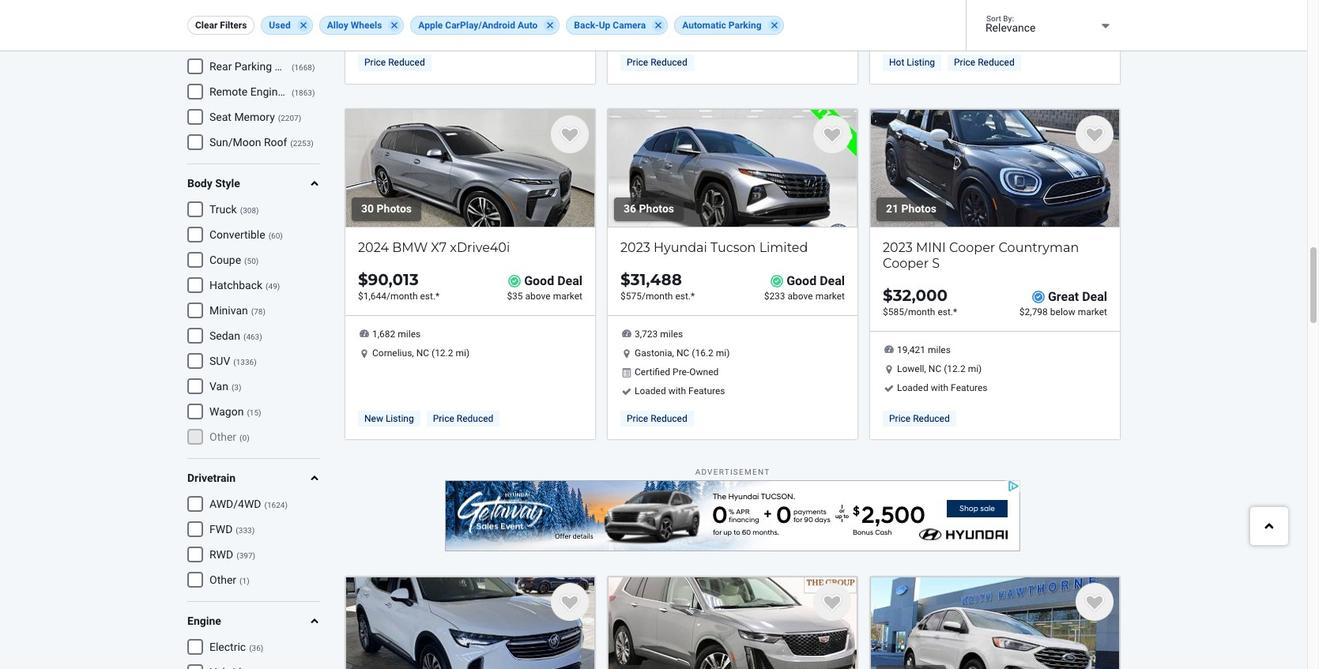 Task type: describe. For each thing, give the bounding box(es) containing it.
alloy
[[327, 20, 349, 31]]

roof
[[264, 136, 287, 149]]

passenger air bag sensor
[[210, 10, 337, 22]]

deal for 32,000
[[1083, 289, 1108, 304]]

) for coupe ( 50 )
[[256, 257, 259, 266]]

other for other ( 1 )
[[210, 574, 236, 587]]

1 horizontal spatial cooper
[[950, 240, 996, 255]]

1336
[[236, 359, 254, 367]]

$ 90,013 $ 1,644 /month est.*
[[358, 270, 440, 302]]

78
[[254, 308, 263, 317]]

loaded down certified
[[635, 386, 666, 397]]

back-up camera
[[574, 20, 646, 31]]

nc for 90,013
[[416, 348, 429, 359]]

clear filters button
[[187, 16, 255, 35]]

( inside sedan ( 463 )
[[243, 333, 246, 342]]

electric ( 36 )
[[210, 642, 264, 654]]

sound
[[257, 35, 288, 48]]

photos for 90,013
[[377, 202, 412, 215]]

2024 bmw x7 xdrive40i
[[358, 240, 510, 255]]

rwd ( 397 )
[[210, 549, 255, 562]]

( inside 'awd/4wd ( 1624 )'
[[264, 502, 267, 510]]

wagon ( 15 )
[[210, 406, 261, 419]]

49
[[268, 283, 277, 291]]

( right used
[[292, 13, 294, 22]]

low
[[372, 29, 390, 40]]

new listing
[[364, 413, 414, 424]]

good for 31,488
[[787, 273, 817, 288]]

( inside the rwd ( 397 )
[[237, 552, 239, 561]]

parking for rear
[[235, 60, 272, 73]]

wheels
[[351, 20, 382, 31]]

2024
[[358, 240, 389, 255]]

seat memory ( 2207 )
[[210, 111, 301, 124]]

lowell
[[897, 363, 925, 375]]

( inside wagon ( 15 )
[[247, 409, 250, 418]]

( down 19,421 miles
[[944, 363, 947, 375]]

suv
[[210, 355, 230, 368]]

filters
[[220, 20, 247, 31]]

features inside the 12.2 mi) loaded with features
[[951, 29, 988, 40]]

) for minivan ( 78 )
[[263, 308, 266, 317]]

, for 90,013
[[412, 348, 414, 359]]

( inside convertible ( 60 )
[[269, 232, 271, 241]]

apple carplay/android auto
[[419, 20, 538, 31]]

hyundai
[[654, 240, 708, 255]]

( inside other ( 0 )
[[240, 434, 242, 443]]

price reduced down camera
[[627, 57, 688, 68]]

countryman
[[999, 240, 1079, 255]]

( inside coupe ( 50 )
[[244, 257, 247, 266]]

automatic
[[682, 20, 727, 31]]

2023 mini cooper countryman image
[[871, 109, 1120, 227]]

60
[[271, 232, 280, 241]]

advertisement region
[[445, 481, 1021, 552]]

( inside other ( 1 )
[[240, 578, 242, 586]]

2024 bmw x7 image
[[346, 109, 595, 227]]

limited
[[760, 240, 808, 255]]

charlotte , nc ( 7.2 mi)
[[372, 10, 463, 21]]

minivan
[[210, 305, 248, 317]]

sedan
[[210, 330, 240, 343]]

deal for 31,488
[[820, 273, 845, 288]]

premium sound system
[[210, 35, 328, 48]]

other for other ( 0 )
[[210, 431, 236, 444]]

awd/4wd ( 1624 )
[[210, 498, 288, 511]]

1 horizontal spatial engine
[[250, 86, 284, 98]]

) for other ( 0 )
[[247, 434, 250, 443]]

) for convertible ( 60 )
[[280, 232, 283, 241]]

rwd
[[210, 549, 233, 562]]

loaded right up
[[635, 29, 666, 40]]

) right start
[[312, 89, 315, 98]]

308
[[243, 207, 256, 215]]

air
[[264, 10, 278, 22]]

with down certified pre‑owned
[[669, 386, 686, 397]]

( inside seat memory ( 2207 )
[[278, 114, 281, 123]]

market for 31,488
[[816, 291, 845, 302]]

( inside the sun/moon roof ( 2253 )
[[290, 139, 293, 148]]

90,013
[[368, 270, 419, 289]]

/month est.* for 31,488
[[642, 291, 695, 302]]

397
[[239, 552, 253, 561]]

( inside hatchback ( 49 )
[[266, 283, 268, 291]]

1,682
[[372, 329, 396, 340]]

( up and
[[431, 10, 434, 21]]

2023 ford edge image
[[871, 577, 1120, 670]]

and
[[416, 29, 432, 40]]

great deal
[[1048, 289, 1108, 304]]

rear
[[210, 60, 232, 73]]

575
[[626, 291, 642, 302]]

nc right camera
[[679, 10, 692, 21]]

with right camera
[[669, 29, 686, 40]]

drivetrain
[[187, 472, 236, 485]]

7.2
[[434, 10, 447, 21]]

price reduced right new listing
[[433, 413, 494, 424]]

price reduced down lowell
[[889, 413, 950, 424]]

back-
[[574, 20, 599, 31]]

system
[[291, 35, 328, 48]]

19,421
[[897, 345, 926, 356]]

0 vertical spatial cornelius
[[635, 10, 675, 21]]

xdrive40i
[[450, 240, 510, 255]]

30 photos
[[361, 202, 412, 215]]

1
[[242, 578, 247, 586]]

tear
[[434, 29, 453, 40]]

pre‑owned
[[673, 367, 719, 378]]

below
[[1051, 306, 1076, 317]]

( right camera
[[694, 10, 697, 21]]

auto
[[518, 20, 538, 31]]

$ 32,000 $ 585 /month est.*
[[883, 286, 958, 317]]

2023 buick envision image
[[346, 577, 595, 670]]

back-up camera button
[[566, 16, 668, 35]]

$233
[[764, 291, 786, 302]]

30
[[361, 202, 374, 215]]

carplay/android
[[445, 20, 515, 31]]

suv ( 1336 )
[[210, 355, 257, 368]]

camera
[[613, 20, 646, 31]]

charlotte
[[372, 10, 411, 21]]

1 horizontal spatial 36
[[624, 202, 637, 215]]

31,488
[[631, 270, 682, 289]]

other ( 0 )
[[210, 431, 250, 444]]

great
[[1048, 289, 1079, 304]]

seat
[[210, 111, 232, 124]]

photos for 32,000
[[902, 202, 937, 215]]

mini
[[916, 240, 946, 255]]

nc for 31,488
[[677, 348, 690, 359]]

low wear and tear
[[372, 29, 453, 40]]

) for suv ( 1336 )
[[254, 359, 257, 367]]

price reduced down wear
[[364, 57, 425, 68]]

16.2
[[695, 348, 714, 359]]

32,000
[[893, 286, 948, 305]]

photos for 31,488
[[639, 202, 674, 215]]

nc left 7.2
[[415, 10, 428, 21]]

body
[[187, 177, 213, 190]]

wagon
[[210, 406, 244, 419]]

price reduced down the 12.2 mi) loaded with features
[[954, 57, 1015, 68]]

good deal for 90,013
[[524, 273, 583, 288]]

) for hatchback ( 49 )
[[277, 283, 280, 291]]

wear
[[392, 29, 414, 40]]

miles for 32,000
[[928, 345, 951, 356]]

21 photos
[[886, 202, 937, 215]]

s
[[932, 256, 940, 271]]

miles for 90,013
[[398, 329, 421, 340]]

) for sedan ( 463 )
[[260, 333, 262, 342]]

/month est.* for 32,000
[[904, 306, 958, 317]]

( inside electric ( 36 )
[[249, 645, 252, 653]]



Task type: vqa. For each thing, say whether or not it's contained in the screenshot.


Task type: locate. For each thing, give the bounding box(es) containing it.
with up hot listing
[[931, 29, 949, 40]]

) for electric ( 36 )
[[261, 645, 264, 653]]

good up $233 above market at the top of the page
[[787, 273, 817, 288]]

) for van ( 3 )
[[239, 384, 242, 393]]

deal right great
[[1083, 289, 1108, 304]]

1 horizontal spatial cornelius
[[635, 10, 675, 21]]

0 horizontal spatial 36
[[252, 645, 261, 653]]

0 horizontal spatial miles
[[398, 329, 421, 340]]

) right convertible
[[280, 232, 283, 241]]

good deal
[[524, 273, 583, 288], [787, 273, 845, 288]]

cooper right mini
[[950, 240, 996, 255]]

1 horizontal spatial deal
[[820, 273, 845, 288]]

0 horizontal spatial 2023
[[621, 240, 651, 255]]

3,723
[[635, 329, 658, 340]]

good deal for 31,488
[[787, 273, 845, 288]]

1 horizontal spatial photos
[[639, 202, 674, 215]]

parking for automatic
[[729, 20, 762, 31]]

price reduced down certified
[[627, 413, 688, 424]]

miles up gastonia , nc ( 16.2 mi)
[[660, 329, 683, 340]]

2023 left mini
[[883, 240, 913, 255]]

2023 for 32,000
[[883, 240, 913, 255]]

other
[[210, 431, 236, 444], [210, 574, 236, 587]]

) right the hatchback
[[277, 283, 280, 291]]

( right roof
[[290, 139, 293, 148]]

nc down 19,421 miles
[[929, 363, 942, 375]]

gastonia
[[635, 348, 673, 359]]

deal up $35 above market
[[558, 273, 583, 288]]

/month est.* inside $ 32,000 $ 585 /month est.*
[[904, 306, 958, 317]]

2253
[[293, 139, 311, 148]]

2023 inside 2023 mini cooper countryman cooper s
[[883, 240, 913, 255]]

photos
[[377, 202, 412, 215], [639, 202, 674, 215], [902, 202, 937, 215]]

) right roof
[[311, 139, 314, 148]]

1 horizontal spatial /month est.*
[[642, 291, 695, 302]]

( right minivan
[[251, 308, 254, 317]]

( inside the rear parking aid ( 1668 )
[[292, 64, 294, 72]]

other left 0
[[210, 431, 236, 444]]

, left automatic
[[675, 10, 677, 21]]

photos right 30
[[377, 202, 412, 215]]

2023 hyundai tucson limited
[[621, 240, 808, 255]]

market for 32,000
[[1078, 306, 1108, 317]]

( right "truck"
[[240, 207, 243, 215]]

( right van
[[232, 384, 234, 393]]

above for 31,488
[[788, 291, 813, 302]]

) right the awd/4wd
[[285, 502, 288, 510]]

cooper down mini
[[883, 256, 929, 271]]

memory
[[234, 111, 275, 124]]

1 horizontal spatial good
[[787, 273, 817, 288]]

loaded down lowell
[[897, 382, 929, 394]]

1 horizontal spatial good deal
[[787, 273, 845, 288]]

engine
[[250, 86, 284, 98], [187, 615, 221, 628]]

above
[[525, 291, 551, 302], [788, 291, 813, 302]]

parking inside automatic parking button
[[729, 20, 762, 31]]

15
[[250, 409, 259, 418]]

) inside the rear parking aid ( 1668 )
[[312, 64, 315, 72]]

) for wagon ( 15 )
[[259, 409, 261, 418]]

fwd
[[210, 524, 233, 536]]

2023 hyundai tucson image
[[608, 109, 858, 227]]

( down wagon ( 15 )
[[240, 434, 242, 443]]

loaded with features
[[635, 29, 725, 40], [897, 382, 988, 394], [635, 386, 725, 397]]

remote engine start
[[210, 86, 310, 98]]

3 photos from the left
[[902, 202, 937, 215]]

cornelius down 1,682 miles
[[372, 348, 412, 359]]

$ 31,488 $ 575 /month est.*
[[621, 270, 695, 302]]

2 2023 from the left
[[883, 240, 913, 255]]

2207
[[281, 114, 299, 123]]

1624
[[267, 502, 285, 510]]

cornelius left automatic
[[635, 10, 675, 21]]

nc down 1,682 miles
[[416, 348, 429, 359]]

good
[[524, 273, 554, 288], [787, 273, 817, 288]]

alloy wheels
[[327, 20, 382, 31]]

12.2 mi) loaded with features
[[897, 10, 995, 40]]

loaded inside the 12.2 mi) loaded with features
[[897, 29, 929, 40]]

) inside the sun/moon roof ( 2253 )
[[311, 139, 314, 148]]

0 horizontal spatial market
[[553, 291, 583, 302]]

convertible ( 60 )
[[210, 229, 283, 241]]

nc up certified pre‑owned
[[677, 348, 690, 359]]

2265 )
[[294, 38, 315, 47]]

truck
[[210, 204, 237, 216]]

1 horizontal spatial 2023
[[883, 240, 913, 255]]

engine up the electric
[[187, 615, 221, 628]]

) right the bag
[[312, 13, 315, 22]]

) for truck ( 308 )
[[256, 207, 259, 215]]

( up 2207
[[292, 89, 294, 98]]

alloy wheels button
[[319, 16, 404, 35]]

) down 78
[[260, 333, 262, 342]]

) inside hatchback ( 49 )
[[277, 283, 280, 291]]

( right the hatchback
[[266, 283, 268, 291]]

$35 above market
[[507, 291, 583, 302]]

) right rwd
[[253, 552, 255, 561]]

/month est.* down 31,488
[[642, 291, 695, 302]]

) inside seat memory ( 2207 )
[[299, 114, 301, 123]]

coupe ( 50 )
[[210, 254, 259, 267]]

) right the electric
[[261, 645, 264, 653]]

$233 above market
[[764, 291, 845, 302]]

clear
[[195, 20, 218, 31]]

0 vertical spatial engine
[[250, 86, 284, 98]]

) for awd/4wd ( 1624 )
[[285, 502, 288, 510]]

, for 31,488
[[673, 348, 674, 359]]

market for 90,013
[[553, 291, 583, 302]]

, up certified pre‑owned
[[673, 348, 674, 359]]

hot listing
[[889, 57, 935, 68]]

2 horizontal spatial miles
[[928, 345, 951, 356]]

( right the awd/4wd
[[264, 502, 267, 510]]

( inside van ( 3 )
[[232, 384, 234, 393]]

333
[[239, 527, 252, 536]]

) inside other ( 0 )
[[247, 434, 250, 443]]

deal for 90,013
[[558, 273, 583, 288]]

) up the 397
[[252, 527, 255, 536]]

) inside the rwd ( 397 )
[[253, 552, 255, 561]]

1 vertical spatial parking
[[235, 60, 272, 73]]

2023
[[621, 240, 651, 255], [883, 240, 913, 255]]

cornelius , nc ( 12.2 mi)
[[635, 10, 732, 21], [372, 348, 470, 359]]

photos up 'hyundai'
[[639, 202, 674, 215]]

) up 2253
[[299, 114, 301, 123]]

( inside truck ( 308 )
[[240, 207, 243, 215]]

) down hatchback ( 49 ) at the left top
[[263, 308, 266, 317]]

0 vertical spatial 36
[[624, 202, 637, 215]]

/month est.* inside $ 31,488 $ 575 /month est.*
[[642, 291, 695, 302]]

parking
[[729, 20, 762, 31], [235, 60, 272, 73]]

1 2023 from the left
[[621, 240, 651, 255]]

1 horizontal spatial above
[[788, 291, 813, 302]]

1 good from the left
[[524, 273, 554, 288]]

2023 cadillac xt6 image
[[608, 577, 858, 670]]

) right wagon on the left bottom
[[259, 409, 261, 418]]

apple
[[419, 20, 443, 31]]

36 photos
[[624, 202, 674, 215]]

( inside fwd ( 333 )
[[236, 527, 239, 536]]

( inside minivan ( 78 )
[[251, 308, 254, 317]]

1 vertical spatial other
[[210, 574, 236, 587]]

convertible
[[210, 229, 265, 241]]

good for 90,013
[[524, 273, 554, 288]]

good up $35 above market
[[524, 273, 554, 288]]

1 vertical spatial engine
[[187, 615, 221, 628]]

awd/4wd
[[210, 498, 261, 511]]

/month est.*
[[387, 291, 440, 302], [642, 291, 695, 302], [904, 306, 958, 317]]

1 other from the top
[[210, 431, 236, 444]]

0 horizontal spatial cooper
[[883, 256, 929, 271]]

market down great deal
[[1078, 306, 1108, 317]]

0 horizontal spatial deal
[[558, 273, 583, 288]]

( right the suv at bottom left
[[233, 359, 236, 367]]

2 good from the left
[[787, 273, 817, 288]]

) inside minivan ( 78 )
[[263, 308, 266, 317]]

) down 463
[[254, 359, 257, 367]]

clear filters
[[195, 20, 247, 31]]

2 horizontal spatial /month est.*
[[904, 306, 958, 317]]

other left 1
[[210, 574, 236, 587]]

above right the $35
[[525, 291, 551, 302]]

0 horizontal spatial /month est.*
[[387, 291, 440, 302]]

2 good deal from the left
[[787, 273, 845, 288]]

) inside other ( 1 )
[[247, 578, 250, 586]]

( inside suv ( 1336 )
[[233, 359, 236, 367]]

cornelius
[[635, 10, 675, 21], [372, 348, 412, 359]]

0 horizontal spatial cornelius
[[372, 348, 412, 359]]

2 photos from the left
[[639, 202, 674, 215]]

2023 for 31,488
[[621, 240, 651, 255]]

$2,798
[[1020, 306, 1048, 317]]

market right the $35
[[553, 291, 583, 302]]

) inside truck ( 308 )
[[256, 207, 259, 215]]

) inside 'awd/4wd ( 1624 )'
[[285, 502, 288, 510]]

1 photos from the left
[[377, 202, 412, 215]]

) down wagon ( 15 )
[[247, 434, 250, 443]]

deal up $233 above market at the top of the page
[[820, 273, 845, 288]]

photos right 21
[[902, 202, 937, 215]]

1668
[[294, 64, 312, 72]]

sun/moon roof ( 2253 )
[[210, 136, 314, 149]]

) for fwd ( 333 )
[[252, 527, 255, 536]]

) inside sedan ( 463 )
[[260, 333, 262, 342]]

sun/moon
[[210, 136, 261, 149]]

( up roof
[[278, 114, 281, 123]]

2 horizontal spatial deal
[[1083, 289, 1108, 304]]

) inside fwd ( 333 )
[[252, 527, 255, 536]]

1 good deal from the left
[[524, 273, 583, 288]]

) inside van ( 3 )
[[239, 384, 242, 393]]

36 up 31,488
[[624, 202, 637, 215]]

( right 'aid'
[[292, 64, 294, 72]]

36 inside electric ( 36 )
[[252, 645, 261, 653]]

2 above from the left
[[788, 291, 813, 302]]

2346
[[294, 13, 312, 22]]

2 horizontal spatial market
[[1078, 306, 1108, 317]]

lowell , nc ( 12.2 mi)
[[897, 363, 982, 375]]

cooper
[[950, 240, 996, 255], [883, 256, 929, 271]]

nc for 32,000
[[929, 363, 942, 375]]

above for 90,013
[[525, 291, 551, 302]]

( right wagon on the left bottom
[[247, 409, 250, 418]]

1 horizontal spatial parking
[[729, 20, 762, 31]]

0 horizontal spatial good
[[524, 273, 554, 288]]

0 vertical spatial cooper
[[950, 240, 996, 255]]

1 vertical spatial cooper
[[883, 256, 929, 271]]

good deal up $233 above market at the top of the page
[[787, 273, 845, 288]]

premium
[[210, 35, 254, 48]]

loaded up hot listing
[[897, 29, 929, 40]]

$35
[[507, 291, 523, 302]]

x7
[[431, 240, 447, 255]]

, down 1,682 miles
[[412, 348, 414, 359]]

( right fwd
[[236, 527, 239, 536]]

/month est.* inside $ 90,013 $ 1,644 /month est.*
[[387, 291, 440, 302]]

( up pre‑owned
[[692, 348, 695, 359]]

) right van
[[239, 384, 242, 393]]

mi)
[[449, 10, 463, 21], [718, 10, 732, 21], [981, 10, 995, 21], [456, 348, 470, 359], [716, 348, 730, 359], [968, 363, 982, 375]]

0 vertical spatial other
[[210, 431, 236, 444]]

2 other from the top
[[210, 574, 236, 587]]

0 horizontal spatial above
[[525, 291, 551, 302]]

) inside convertible ( 60 )
[[280, 232, 283, 241]]

sedan ( 463 )
[[210, 330, 262, 343]]

miles right "1,682"
[[398, 329, 421, 340]]

2265
[[294, 38, 312, 47]]

1 vertical spatial 36
[[252, 645, 261, 653]]

1 horizontal spatial market
[[816, 291, 845, 302]]

( right rwd
[[237, 552, 239, 561]]

) inside electric ( 36 )
[[261, 645, 264, 653]]

0 vertical spatial cornelius , nc ( 12.2 mi)
[[635, 10, 732, 21]]

0 horizontal spatial photos
[[377, 202, 412, 215]]

electric
[[210, 642, 246, 654]]

) for other ( 1 )
[[247, 578, 250, 586]]

above right $233
[[788, 291, 813, 302]]

, up the low wear and tear
[[411, 10, 413, 21]]

585
[[889, 306, 904, 317]]

(
[[431, 10, 434, 21], [694, 10, 697, 21], [292, 13, 294, 22], [292, 64, 294, 72], [292, 89, 294, 98], [278, 114, 281, 123], [290, 139, 293, 148], [240, 207, 243, 215], [269, 232, 271, 241], [244, 257, 247, 266], [266, 283, 268, 291], [251, 308, 254, 317], [243, 333, 246, 342], [432, 348, 435, 359], [692, 348, 695, 359], [233, 359, 236, 367], [944, 363, 947, 375], [232, 384, 234, 393], [247, 409, 250, 418], [240, 434, 242, 443], [264, 502, 267, 510], [236, 527, 239, 536], [237, 552, 239, 561], [240, 578, 242, 586], [249, 645, 252, 653]]

2023 up 31,488
[[621, 240, 651, 255]]

1 vertical spatial cornelius
[[372, 348, 412, 359]]

) for rwd ( 397 )
[[253, 552, 255, 561]]

, for 32,000
[[925, 363, 927, 375]]

) up hatchback ( 49 ) at the left top
[[256, 257, 259, 266]]

miles for 31,488
[[660, 329, 683, 340]]

good deal up $35 above market
[[524, 273, 583, 288]]

with inside the 12.2 mi) loaded with features
[[931, 29, 949, 40]]

12.2
[[697, 10, 716, 21], [960, 10, 978, 21], [435, 348, 453, 359], [947, 363, 966, 375]]

0 vertical spatial parking
[[729, 20, 762, 31]]

1 horizontal spatial miles
[[660, 329, 683, 340]]

( 2346 )
[[292, 13, 315, 22]]

0 horizontal spatial cornelius , nc ( 12.2 mi)
[[372, 348, 470, 359]]

0 horizontal spatial good deal
[[524, 273, 583, 288]]

miles up lowell , nc ( 12.2 mi)
[[928, 345, 951, 356]]

,
[[411, 10, 413, 21], [675, 10, 677, 21], [412, 348, 414, 359], [673, 348, 674, 359], [925, 363, 927, 375]]

1 vertical spatial cornelius , nc ( 12.2 mi)
[[372, 348, 470, 359]]

) down sensor
[[312, 38, 315, 47]]

1 above from the left
[[525, 291, 551, 302]]

) inside wagon ( 15 )
[[259, 409, 261, 418]]

remote
[[210, 86, 248, 98]]

( right sedan
[[243, 333, 246, 342]]

hatchback ( 49 )
[[210, 279, 280, 292]]

) up convertible ( 60 )
[[256, 207, 259, 215]]

/month est.* down 32,000
[[904, 306, 958, 317]]

( down $ 90,013 $ 1,644 /month est.*
[[432, 348, 435, 359]]

0 horizontal spatial engine
[[187, 615, 221, 628]]

1 horizontal spatial cornelius , nc ( 12.2 mi)
[[635, 10, 732, 21]]

used button
[[261, 16, 313, 35]]

bag
[[281, 10, 300, 22]]

start
[[286, 86, 310, 98]]

2023 mini cooper countryman cooper s
[[883, 240, 1079, 271]]

certified pre‑owned
[[635, 367, 719, 378]]

engine down the rear parking aid ( 1668 )
[[250, 86, 284, 98]]

van
[[210, 381, 228, 393]]

( right the electric
[[249, 645, 252, 653]]

/month est.* down 90,013
[[387, 291, 440, 302]]

2 horizontal spatial photos
[[902, 202, 937, 215]]

, down 19,421 miles
[[925, 363, 927, 375]]

( down the 397
[[240, 578, 242, 586]]

36 right the electric
[[252, 645, 261, 653]]

) inside coupe ( 50 )
[[256, 257, 259, 266]]

mi) inside the 12.2 mi) loaded with features
[[981, 10, 995, 21]]

with down lowell , nc ( 12.2 mi)
[[931, 382, 949, 394]]

( right coupe
[[244, 257, 247, 266]]

0 horizontal spatial parking
[[235, 60, 272, 73]]

bmw
[[392, 240, 428, 255]]

/month est.* for 90,013
[[387, 291, 440, 302]]

tucson
[[711, 240, 756, 255]]

) inside suv ( 1336 )
[[254, 359, 257, 367]]

( 1863 )
[[292, 89, 315, 98]]

) down the 397
[[247, 578, 250, 586]]

automatic parking
[[682, 20, 762, 31]]

12.2 inside the 12.2 mi) loaded with features
[[960, 10, 978, 21]]

parking right automatic
[[729, 20, 762, 31]]

with
[[669, 29, 686, 40], [931, 29, 949, 40], [931, 382, 949, 394], [669, 386, 686, 397]]

( right convertible
[[269, 232, 271, 241]]

hatchback
[[210, 279, 263, 292]]



